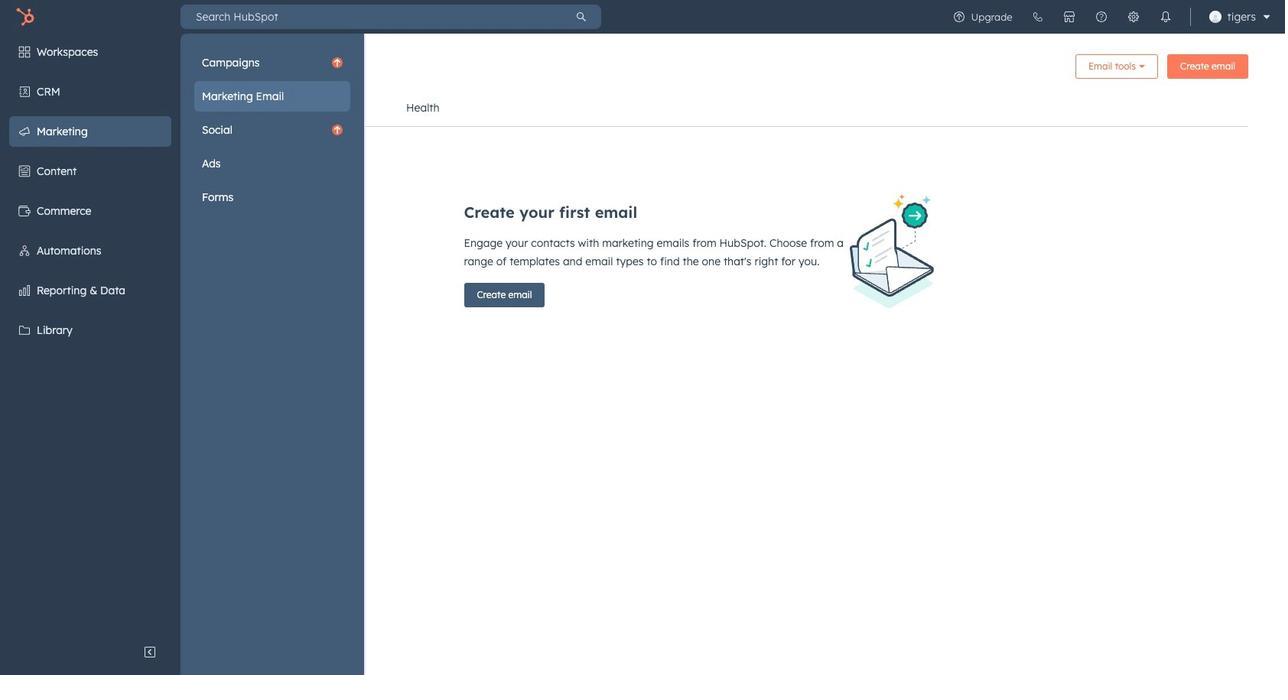 Task type: vqa. For each thing, say whether or not it's contained in the screenshot.
the right "invite"
no



Task type: describe. For each thing, give the bounding box(es) containing it.
Search HubSpot search field
[[181, 5, 561, 29]]

marketplaces image
[[1063, 11, 1075, 23]]

notifications image
[[1159, 11, 1172, 23]]

howard n/a image
[[1209, 11, 1221, 23]]



Task type: locate. For each thing, give the bounding box(es) containing it.
help image
[[1095, 11, 1107, 23]]

navigation
[[217, 89, 1248, 127]]

banner
[[217, 49, 1248, 89]]

settings image
[[1127, 11, 1139, 23]]

menu
[[943, 0, 1276, 34], [0, 34, 364, 675], [194, 47, 350, 213]]



